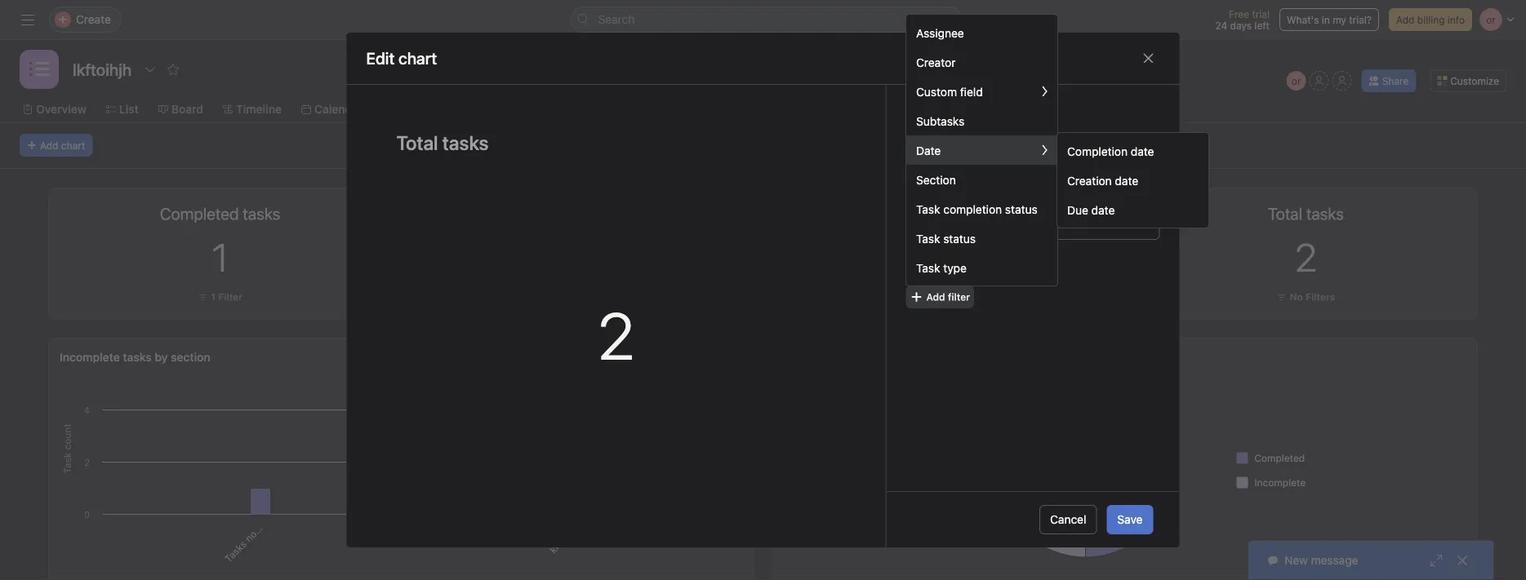 Task type: describe. For each thing, give the bounding box(es) containing it.
creation
[[1068, 174, 1112, 187]]

a
[[263, 513, 275, 525]]

date for completion date
[[1131, 144, 1155, 158]]

subtasks link
[[907, 106, 1058, 136]]

cancel
[[1051, 513, 1087, 527]]

info
[[1448, 14, 1466, 25]]

share button
[[1362, 69, 1417, 92]]

task status
[[917, 232, 976, 245]]

search button
[[571, 7, 963, 33]]

section link
[[907, 165, 1058, 194]]

1 vertical spatial status
[[944, 232, 976, 245]]

add chart
[[40, 140, 85, 151]]

close image
[[1457, 555, 1470, 568]]

due
[[1068, 203, 1089, 217]]

date
[[917, 144, 941, 157]]

section
[[917, 173, 957, 186]]

add to starred image
[[167, 63, 180, 76]]

list
[[119, 103, 139, 116]]

completed tasks
[[160, 204, 281, 223]]

completion
[[1068, 144, 1128, 158]]

chart details
[[906, 105, 984, 121]]

1 down completed tasks
[[212, 234, 229, 280]]

creation date link
[[1058, 166, 1209, 195]]

no filters
[[1290, 292, 1336, 303]]

calendar
[[314, 103, 363, 116]]

list link
[[106, 100, 139, 118]]

by section
[[155, 351, 211, 364]]

filters inside button
[[1306, 292, 1336, 303]]

1 horizontal spatial status
[[1006, 202, 1038, 216]]

1 filter button for 0
[[918, 289, 971, 306]]

filter for 1
[[218, 292, 243, 303]]

2 for the topmost "2" button
[[1295, 234, 1318, 280]]

1 for 1
[[211, 292, 216, 303]]

new message
[[1285, 554, 1359, 568]]

khvjgfjh
[[548, 523, 581, 556]]

or button
[[1287, 71, 1307, 91]]

free trial 24 days left
[[1216, 8, 1270, 31]]

completed
[[1255, 453, 1306, 464]]

subtasks
[[917, 114, 965, 128]]

filter for 0
[[943, 292, 967, 303]]

incomplete for incomplete
[[1255, 478, 1306, 489]]

overview
[[36, 103, 86, 116]]

filter
[[948, 292, 971, 303]]

tasks not in a section
[[222, 487, 301, 565]]

billing
[[1418, 14, 1446, 25]]

type
[[944, 261, 967, 275]]

by
[[845, 351, 858, 364]]

no
[[1290, 292, 1304, 303]]

close image
[[1143, 52, 1156, 65]]

0 horizontal spatial 2 button
[[598, 297, 635, 374]]

date for creation date
[[1115, 174, 1139, 187]]

search
[[598, 13, 635, 26]]

task for task status
[[917, 232, 941, 245]]

completion status
[[861, 351, 958, 364]]

calendar link
[[301, 100, 363, 118]]

what's in my trial? button
[[1280, 8, 1380, 31]]

section
[[269, 487, 301, 519]]

due date
[[1068, 203, 1115, 217]]

share
[[1383, 75, 1409, 87]]

date link
[[907, 136, 1058, 165]]

what's in my trial?
[[1287, 14, 1372, 25]]

my
[[1333, 14, 1347, 25]]

board link
[[158, 100, 203, 118]]

field
[[961, 85, 983, 98]]

expand new message image
[[1430, 555, 1444, 568]]

creator
[[917, 55, 956, 69]]

overdue tasks
[[893, 204, 996, 223]]

task status link
[[907, 224, 1058, 253]]

24
[[1216, 20, 1228, 31]]

board
[[171, 103, 203, 116]]



Task type: locate. For each thing, give the bounding box(es) containing it.
0 horizontal spatial 2
[[598, 297, 635, 374]]

None text field
[[69, 55, 136, 84]]

0 horizontal spatial add
[[40, 140, 58, 151]]

1 1 filter from the left
[[211, 292, 243, 303]]

0 horizontal spatial filters
[[906, 267, 944, 282]]

task down section
[[917, 202, 941, 216]]

date up creation date 'link'
[[1131, 144, 1155, 158]]

0 vertical spatial add
[[1397, 14, 1415, 25]]

incomplete for incomplete tasks by section
[[60, 351, 120, 364]]

incomplete tasks by section
[[60, 351, 211, 364]]

days
[[1231, 20, 1252, 31]]

1 vertical spatial filters
[[1306, 292, 1336, 303]]

custom field
[[917, 85, 983, 98]]

1 filter button
[[194, 289, 247, 306], [918, 289, 971, 306]]

1 horizontal spatial add
[[927, 292, 946, 303]]

1 filter for 1
[[211, 292, 243, 303]]

creator link
[[907, 47, 1058, 77]]

1 vertical spatial 2 button
[[598, 297, 635, 374]]

in inside button
[[1322, 14, 1331, 25]]

task type
[[917, 261, 967, 275]]

task completion status
[[917, 202, 1038, 216]]

1 vertical spatial in
[[255, 519, 269, 532]]

add left billing
[[1397, 14, 1415, 25]]

1 filter button down task type
[[918, 289, 971, 306]]

add
[[1397, 14, 1415, 25], [40, 140, 58, 151], [927, 292, 946, 303]]

1 task from the top
[[917, 202, 941, 216]]

1 filter down 1 button
[[211, 292, 243, 303]]

add left chart
[[40, 140, 58, 151]]

1 tasks from the left
[[123, 351, 152, 364]]

2 vertical spatial task
[[917, 261, 941, 275]]

total
[[784, 351, 810, 364]]

add filter
[[927, 292, 971, 303]]

add left filter
[[927, 292, 946, 303]]

status right completion
[[1006, 202, 1038, 216]]

trial
[[1253, 8, 1270, 20]]

chart
[[61, 140, 85, 151]]

filter
[[218, 292, 243, 303], [943, 292, 967, 303]]

2 for "2" button to the left
[[598, 297, 635, 374]]

no filters button
[[1273, 289, 1340, 306]]

filters
[[906, 267, 944, 282], [1306, 292, 1336, 303]]

date inside 'link'
[[1115, 174, 1139, 187]]

filter down 1 button
[[218, 292, 243, 303]]

filters up "add filter" dropdown button
[[906, 267, 944, 282]]

timeline link
[[223, 100, 282, 118]]

save
[[1118, 513, 1143, 527]]

date down the completion date link
[[1115, 174, 1139, 187]]

timeline
[[236, 103, 282, 116]]

task completion status link
[[907, 194, 1058, 224]]

incomplete
[[60, 351, 120, 364], [1255, 478, 1306, 489]]

1 vertical spatial task
[[917, 232, 941, 245]]

2 vertical spatial date
[[1092, 203, 1115, 217]]

left
[[1255, 20, 1270, 31]]

0 vertical spatial incomplete
[[60, 351, 120, 364]]

0 vertical spatial filters
[[906, 267, 944, 282]]

0 vertical spatial 2
[[1295, 234, 1318, 280]]

0 horizontal spatial tasks
[[123, 351, 152, 364]]

1 button
[[212, 234, 229, 280]]

2 filter from the left
[[943, 292, 967, 303]]

task for task completion status
[[917, 202, 941, 216]]

add chart button
[[20, 134, 93, 157]]

completion date link
[[1058, 136, 1209, 166]]

task type link
[[907, 253, 1058, 283]]

1 horizontal spatial 2
[[1295, 234, 1318, 280]]

2 vertical spatial add
[[927, 292, 946, 303]]

0 horizontal spatial filter
[[218, 292, 243, 303]]

add billing info
[[1397, 14, 1466, 25]]

list image
[[29, 60, 49, 79]]

1 horizontal spatial incomplete
[[1255, 478, 1306, 489]]

completion date
[[1068, 144, 1155, 158]]

add filter button
[[906, 286, 975, 309]]

1 down 1 button
[[211, 292, 216, 303]]

save button
[[1107, 506, 1154, 535]]

0 vertical spatial date
[[1131, 144, 1155, 158]]

0 vertical spatial status
[[1006, 202, 1038, 216]]

tasks for total
[[813, 351, 842, 364]]

1 vertical spatial add
[[40, 140, 58, 151]]

1 filter down the type
[[935, 292, 967, 303]]

tasks
[[222, 539, 249, 565]]

add for add filter
[[927, 292, 946, 303]]

0 horizontal spatial 1 filter button
[[194, 289, 247, 306]]

task for task type
[[917, 261, 941, 275]]

custom
[[917, 85, 957, 98]]

0 horizontal spatial in
[[255, 519, 269, 532]]

2 horizontal spatial add
[[1397, 14, 1415, 25]]

add billing info button
[[1390, 8, 1473, 31]]

free
[[1230, 8, 1250, 20]]

or
[[1292, 75, 1302, 87]]

edit chart
[[366, 49, 437, 68]]

2 1 filter button from the left
[[918, 289, 971, 306]]

1 filter from the left
[[218, 292, 243, 303]]

1 horizontal spatial filters
[[1306, 292, 1336, 303]]

1
[[212, 234, 229, 280], [211, 292, 216, 303], [935, 292, 940, 303]]

0 vertical spatial task
[[917, 202, 941, 216]]

assignee
[[917, 26, 965, 39]]

date for due date
[[1092, 203, 1115, 217]]

status down overdue tasks
[[944, 232, 976, 245]]

0 horizontal spatial incomplete
[[60, 351, 120, 364]]

filter down the type
[[943, 292, 967, 303]]

not
[[243, 526, 262, 545]]

1 horizontal spatial 1 filter button
[[918, 289, 971, 306]]

tasks
[[123, 351, 152, 364], [813, 351, 842, 364]]

2 button
[[1295, 234, 1318, 280], [598, 297, 635, 374]]

date
[[1131, 144, 1155, 158], [1115, 174, 1139, 187], [1092, 203, 1115, 217]]

date right due at the right top
[[1092, 203, 1115, 217]]

add for add chart
[[40, 140, 58, 151]]

tasks left "by section"
[[123, 351, 152, 364]]

2 task from the top
[[917, 232, 941, 245]]

1 horizontal spatial 2 button
[[1295, 234, 1318, 280]]

Total tasks text field
[[386, 124, 847, 162]]

0 button
[[933, 234, 956, 280]]

cancel button
[[1040, 506, 1098, 535]]

total tasks
[[1269, 204, 1345, 223]]

tasks left by
[[813, 351, 842, 364]]

1 vertical spatial 2
[[598, 297, 635, 374]]

add for add billing info
[[1397, 14, 1415, 25]]

task down overdue tasks
[[917, 232, 941, 245]]

1 left filter
[[935, 292, 940, 303]]

custom field link
[[907, 77, 1058, 106]]

2
[[1295, 234, 1318, 280], [598, 297, 635, 374]]

completion
[[944, 202, 1003, 216]]

search list box
[[571, 7, 963, 33]]

add inside dropdown button
[[927, 292, 946, 303]]

in inside tasks not in a section
[[255, 519, 269, 532]]

tasks for incomplete
[[123, 351, 152, 364]]

creation date
[[1068, 174, 1139, 187]]

due date link
[[1058, 195, 1209, 225]]

value
[[906, 192, 936, 205]]

trial?
[[1350, 14, 1372, 25]]

1 filter button for 1
[[194, 289, 247, 306]]

0
[[933, 234, 956, 280]]

1 filter for 0
[[935, 292, 967, 303]]

3 task from the top
[[917, 261, 941, 275]]

2 tasks from the left
[[813, 351, 842, 364]]

0 horizontal spatial status
[[944, 232, 976, 245]]

1 horizontal spatial filter
[[943, 292, 967, 303]]

overview link
[[23, 100, 86, 118]]

1 vertical spatial date
[[1115, 174, 1139, 187]]

0 horizontal spatial 1 filter
[[211, 292, 243, 303]]

1 horizontal spatial tasks
[[813, 351, 842, 364]]

1 vertical spatial incomplete
[[1255, 478, 1306, 489]]

total tasks by completion status
[[784, 351, 958, 364]]

2 1 filter from the left
[[935, 292, 967, 303]]

filters right "no"
[[1306, 292, 1336, 303]]

1 for 0
[[935, 292, 940, 303]]

assignee link
[[907, 18, 1058, 47]]

what's
[[1287, 14, 1320, 25]]

1 horizontal spatial 1 filter
[[935, 292, 967, 303]]

1 filter
[[211, 292, 243, 303], [935, 292, 967, 303]]

0 vertical spatial in
[[1322, 14, 1331, 25]]

1 filter button down 1 button
[[194, 289, 247, 306]]

task left the type
[[917, 261, 941, 275]]

0 vertical spatial 2 button
[[1295, 234, 1318, 280]]

status
[[1006, 202, 1038, 216], [944, 232, 976, 245]]

1 horizontal spatial in
[[1322, 14, 1331, 25]]

1 1 filter button from the left
[[194, 289, 247, 306]]



Task type: vqa. For each thing, say whether or not it's contained in the screenshot.
the leftmost CLOSE "image"
yes



